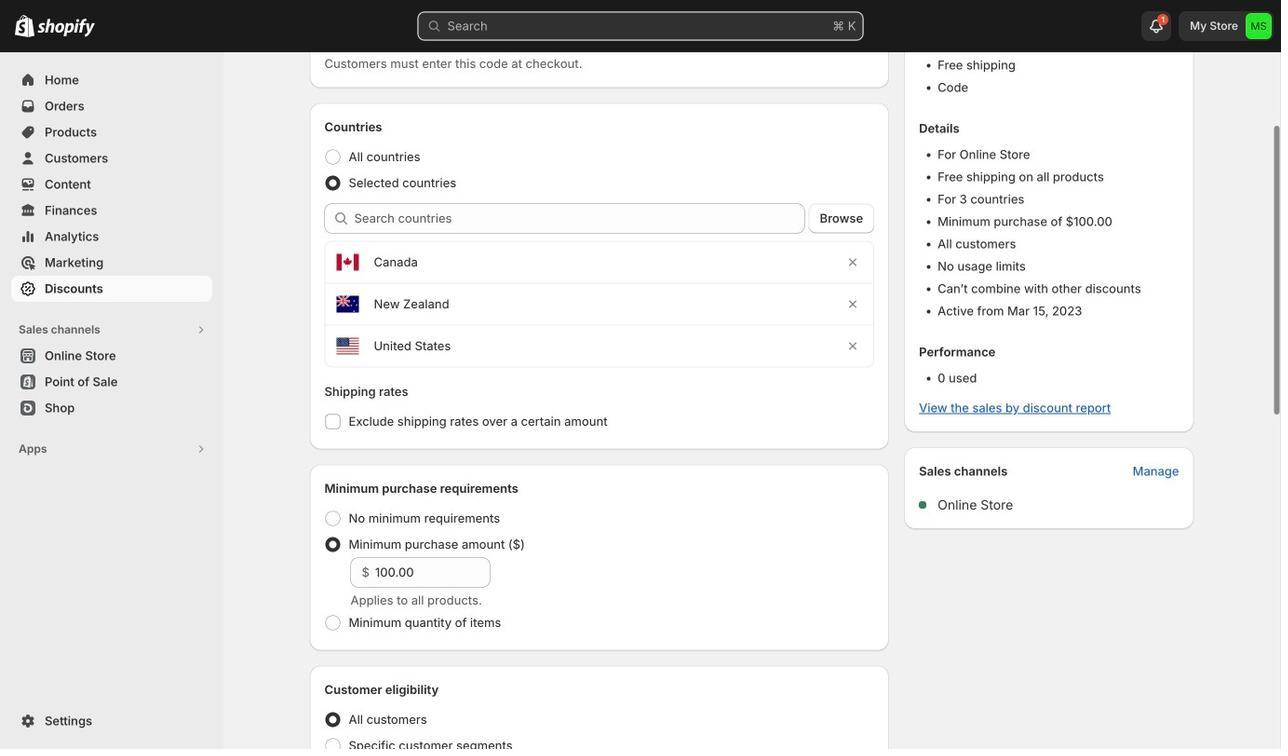 Task type: locate. For each thing, give the bounding box(es) containing it.
shopify image
[[15, 15, 34, 37], [37, 18, 95, 37]]

1 horizontal spatial shopify image
[[37, 18, 95, 37]]



Task type: describe. For each thing, give the bounding box(es) containing it.
0 horizontal spatial shopify image
[[15, 15, 34, 37]]

my store image
[[1246, 13, 1273, 39]]

Search countries text field
[[354, 204, 805, 233]]

0.00 text field
[[375, 558, 490, 587]]



Task type: vqa. For each thing, say whether or not it's contained in the screenshot.
text box
no



